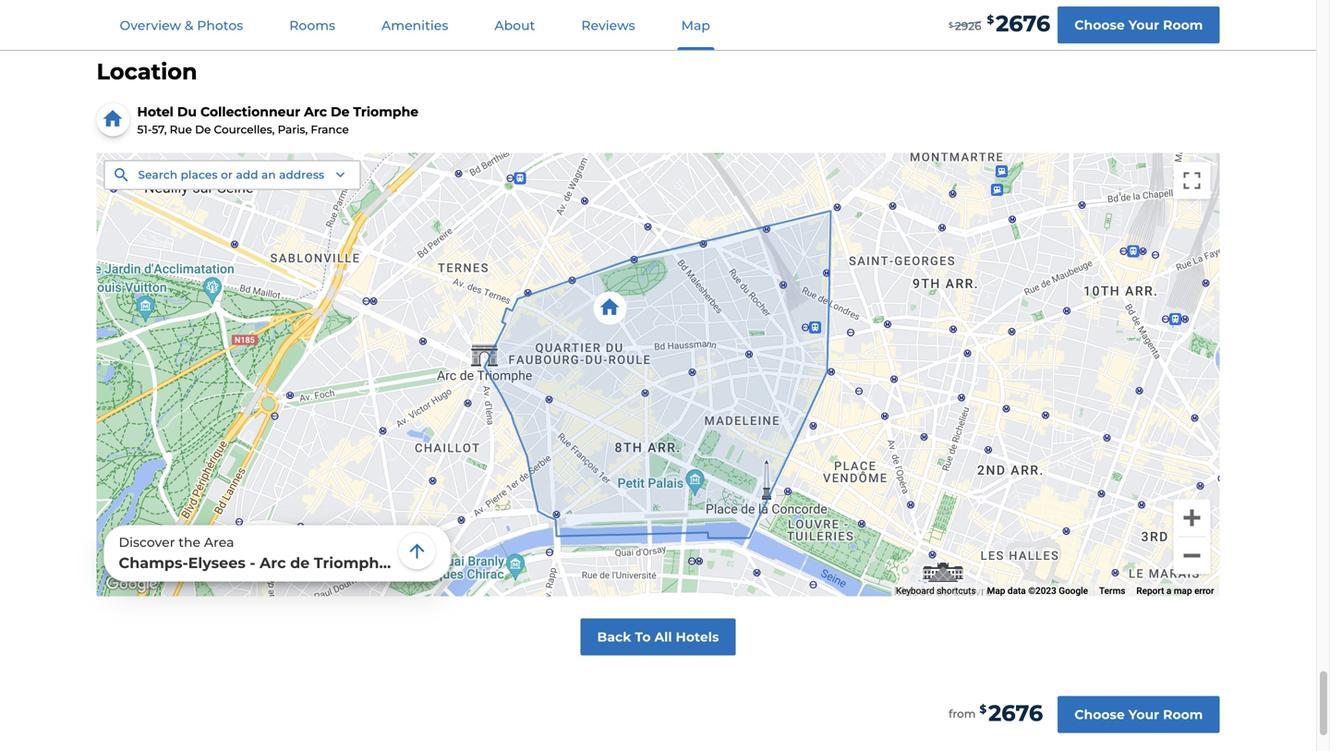 Task type: vqa. For each thing, say whether or not it's contained in the screenshot.
Free Parking
no



Task type: describe. For each thing, give the bounding box(es) containing it.
triomphe inside hotel du collectionneur arc de triomphe 51-57, rue de courcelles, paris, france
[[353, 104, 419, 120]]

overview
[[120, 18, 181, 33]]

choose your room button for $
[[1058, 6, 1220, 43]]

from
[[949, 707, 976, 721]]

rooms button
[[267, 1, 358, 50]]

choose your room button for 2676
[[1058, 696, 1220, 733]]

an
[[262, 168, 276, 182]]

google image
[[101, 572, 162, 596]]

report a map error
[[1137, 586, 1215, 597]]

51-
[[137, 123, 152, 136]]

$ right the 2926
[[987, 13, 994, 26]]

courcelles,
[[214, 123, 275, 136]]

from $ 2676
[[949, 700, 1044, 727]]

collectionneur
[[201, 104, 300, 120]]

57,
[[152, 123, 167, 136]]

address
[[279, 168, 325, 182]]

arr.
[[433, 554, 461, 572]]

choose your room for $
[[1075, 17, 1204, 33]]

paris,
[[278, 123, 308, 136]]

discover the area champs-elysees - arc de triomphe - 8th arr.
[[119, 534, 461, 572]]

or
[[221, 168, 233, 182]]

map region
[[97, 153, 1220, 596]]

france
[[311, 123, 349, 136]]

Search places or add an address checkbox
[[104, 160, 368, 197]]

arc inside hotel du collectionneur arc de triomphe 51-57, rue de courcelles, paris, france
[[304, 104, 327, 120]]

amenities button
[[360, 1, 471, 50]]

a
[[1167, 586, 1172, 597]]

google
[[1059, 586, 1089, 597]]

&
[[185, 18, 194, 33]]

keyboard shortcuts button
[[896, 585, 976, 598]]

keyboard
[[896, 586, 935, 597]]

choose for 2676
[[1075, 707, 1125, 723]]

Search places or add an address checkbox
[[104, 160, 361, 190]]

the
[[179, 534, 201, 550]]

discover
[[119, 534, 175, 550]]

choose your room for 2676
[[1075, 707, 1204, 723]]

0 vertical spatial de
[[331, 104, 350, 120]]

terms
[[1100, 586, 1126, 597]]

places
[[181, 168, 218, 182]]

amenities
[[382, 18, 449, 33]]

1 vertical spatial 2676
[[989, 700, 1044, 727]]



Task type: locate. For each thing, give the bounding box(es) containing it.
2 - from the left
[[393, 554, 399, 572]]

du
[[177, 104, 197, 120]]

$ left the 2926
[[949, 21, 954, 29]]

map data ©2023 google
[[988, 586, 1089, 597]]

arc
[[304, 104, 327, 120], [260, 554, 286, 572]]

2926
[[955, 19, 982, 33]]

your for 2676
[[1129, 707, 1160, 723]]

0 vertical spatial choose
[[1075, 17, 1125, 33]]

de up france
[[331, 104, 350, 120]]

choose
[[1075, 17, 1125, 33], [1075, 707, 1125, 723]]

0 vertical spatial triomphe
[[353, 104, 419, 120]]

tab list
[[97, 0, 734, 50]]

keyboard shortcuts
[[896, 586, 976, 597]]

map for map data ©2023 google
[[988, 586, 1006, 597]]

overview & photos button
[[97, 1, 265, 50]]

1 choose your room from the top
[[1075, 17, 1204, 33]]

report
[[1137, 586, 1165, 597]]

1 vertical spatial choose your room button
[[1058, 696, 1220, 733]]

$ inside from $ 2676
[[980, 703, 987, 716]]

1 - from the left
[[250, 554, 256, 572]]

location
[[97, 58, 197, 85]]

add
[[236, 168, 258, 182]]

2 choose your room from the top
[[1075, 707, 1204, 723]]

map for map
[[682, 18, 711, 33]]

1 vertical spatial your
[[1129, 707, 1160, 723]]

reviews button
[[559, 1, 658, 50]]

tab list containing overview & photos
[[97, 0, 734, 50]]

arc left de in the left bottom of the page
[[260, 554, 286, 572]]

2676 right from
[[989, 700, 1044, 727]]

triomphe down "amenities"
[[353, 104, 419, 120]]

1 vertical spatial choose your room
[[1075, 707, 1204, 723]]

your for $
[[1129, 17, 1160, 33]]

1 room from the top
[[1164, 17, 1204, 33]]

0 vertical spatial choose your room
[[1075, 17, 1204, 33]]

- left 8th
[[393, 554, 399, 572]]

1 vertical spatial room
[[1164, 707, 1204, 723]]

de
[[290, 554, 310, 572]]

0 horizontal spatial arc
[[260, 554, 286, 572]]

map
[[682, 18, 711, 33], [988, 586, 1006, 597]]

choose for $
[[1075, 17, 1125, 33]]

terms link
[[1100, 586, 1126, 597]]

map
[[1174, 586, 1193, 597]]

©2023
[[1029, 586, 1057, 597]]

about
[[495, 18, 535, 33]]

hotel du collectionneur arc de triomphe 51-57, rue de courcelles, paris, france
[[137, 104, 419, 136]]

choose your room button
[[1058, 6, 1220, 43], [1058, 696, 1220, 733]]

0 vertical spatial choose your room button
[[1058, 6, 1220, 43]]

1 choose your room button from the top
[[1058, 6, 1220, 43]]

elysees
[[188, 554, 246, 572]]

1 horizontal spatial arc
[[304, 104, 327, 120]]

0 horizontal spatial de
[[195, 123, 211, 136]]

shortcuts
[[937, 586, 976, 597]]

$ right from
[[980, 703, 987, 716]]

room for 2676
[[1164, 707, 1204, 723]]

reviews
[[582, 18, 635, 33]]

hotel
[[137, 104, 174, 120]]

back to all hotels link
[[581, 619, 736, 656]]

map inside button
[[682, 18, 711, 33]]

triomphe inside discover the area champs-elysees - arc de triomphe - 8th arr.
[[314, 554, 389, 572]]

1 vertical spatial arc
[[260, 554, 286, 572]]

back to all hotels
[[598, 629, 719, 645]]

1 your from the top
[[1129, 17, 1160, 33]]

de right "rue"
[[195, 123, 211, 136]]

room for $
[[1164, 17, 1204, 33]]

- right elysees
[[250, 554, 256, 572]]

triomphe
[[353, 104, 419, 120], [314, 554, 389, 572]]

0 vertical spatial arc
[[304, 104, 327, 120]]

data
[[1008, 586, 1026, 597]]

area
[[204, 534, 234, 550]]

map right the reviews
[[682, 18, 711, 33]]

0 vertical spatial your
[[1129, 17, 1160, 33]]

report a map error link
[[1137, 586, 1215, 597]]

arc up france
[[304, 104, 327, 120]]

0 vertical spatial map
[[682, 18, 711, 33]]

1 horizontal spatial de
[[331, 104, 350, 120]]

back
[[598, 629, 632, 645]]

1 vertical spatial map
[[988, 586, 1006, 597]]

search places or add an address
[[138, 168, 325, 182]]

error
[[1195, 586, 1215, 597]]

about button
[[473, 1, 558, 50]]

2 choose your room button from the top
[[1058, 696, 1220, 733]]

photos
[[197, 18, 243, 33]]

hotels
[[676, 629, 719, 645]]

2 choose from the top
[[1075, 707, 1125, 723]]

your
[[1129, 17, 1160, 33], [1129, 707, 1160, 723]]

triomphe right de in the left bottom of the page
[[314, 554, 389, 572]]

rue
[[170, 123, 192, 136]]

map button
[[659, 1, 733, 50]]

1 vertical spatial choose
[[1075, 707, 1125, 723]]

1 horizontal spatial -
[[393, 554, 399, 572]]

0 horizontal spatial map
[[682, 18, 711, 33]]

8th
[[403, 554, 429, 572]]

2 room from the top
[[1164, 707, 1204, 723]]

room
[[1164, 17, 1204, 33], [1164, 707, 1204, 723]]

de
[[331, 104, 350, 120], [195, 123, 211, 136]]

1 choose from the top
[[1075, 17, 1125, 33]]

map left 'data'
[[988, 586, 1006, 597]]

to
[[635, 629, 651, 645]]

0 vertical spatial 2676
[[996, 10, 1051, 37]]

rooms
[[289, 18, 335, 33]]

overview & photos
[[120, 18, 243, 33]]

search
[[138, 168, 178, 182]]

1 vertical spatial triomphe
[[314, 554, 389, 572]]

$ 2926 $ 2676
[[949, 10, 1051, 37]]

2676
[[996, 10, 1051, 37], [989, 700, 1044, 727]]

all
[[655, 629, 672, 645]]

choose your room
[[1075, 17, 1204, 33], [1075, 707, 1204, 723]]

0 vertical spatial room
[[1164, 17, 1204, 33]]

champs-
[[119, 554, 188, 572]]

1 vertical spatial de
[[195, 123, 211, 136]]

1 horizontal spatial map
[[988, 586, 1006, 597]]

2 your from the top
[[1129, 707, 1160, 723]]

2676 right the 2926
[[996, 10, 1051, 37]]

0 horizontal spatial -
[[250, 554, 256, 572]]

-
[[250, 554, 256, 572], [393, 554, 399, 572]]

$
[[987, 13, 994, 26], [949, 21, 954, 29], [980, 703, 987, 716]]

arc inside discover the area champs-elysees - arc de triomphe - 8th arr.
[[260, 554, 286, 572]]



